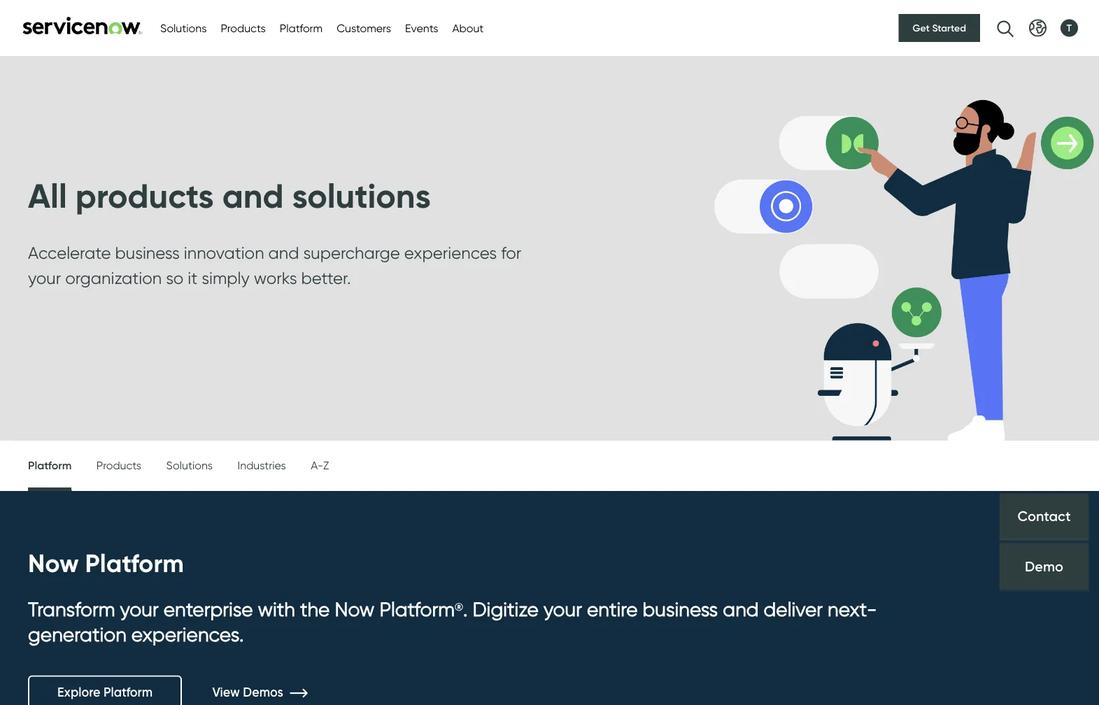Task type: locate. For each thing, give the bounding box(es) containing it.
your up experiences.
[[120, 598, 159, 621]]

2 horizontal spatial your
[[544, 598, 583, 621]]

customers button
[[337, 20, 391, 36]]

and
[[222, 175, 284, 217], [269, 243, 299, 263], [723, 598, 759, 621]]

all
[[28, 175, 67, 217]]

about
[[453, 21, 484, 35]]

0 horizontal spatial products
[[97, 459, 141, 472]]

simply
[[202, 268, 250, 288]]

a-z
[[311, 459, 329, 472]]

works
[[254, 268, 297, 288]]

so
[[166, 268, 184, 288]]

platform
[[280, 21, 323, 35], [28, 459, 72, 472], [85, 548, 184, 579], [380, 598, 455, 621], [104, 685, 153, 701]]

experiences.
[[131, 623, 244, 647]]

your left entire
[[544, 598, 583, 621]]

and up works
[[269, 243, 299, 263]]

and up the innovation
[[222, 175, 284, 217]]

products right platform link
[[97, 459, 141, 472]]

products left platform dropdown button
[[221, 21, 266, 35]]

industries link
[[238, 441, 286, 490]]

your down the accelerate
[[28, 268, 61, 288]]

®
[[455, 601, 463, 614]]

products for products link
[[97, 459, 141, 472]]

enterprise
[[164, 598, 253, 621]]

solutions
[[160, 21, 207, 35], [166, 459, 213, 472]]

1 horizontal spatial business
[[643, 598, 719, 621]]

now
[[28, 548, 79, 579], [335, 598, 375, 621]]

business right entire
[[643, 598, 719, 621]]

0 horizontal spatial your
[[28, 268, 61, 288]]

deliver
[[764, 598, 823, 621]]

explore platform
[[57, 685, 153, 701]]

explore
[[57, 685, 100, 701]]

now up transform
[[28, 548, 79, 579]]

digitize
[[473, 598, 539, 621]]

accelerate business innovation and supercharge experiences for your organization so it simply works better.
[[28, 243, 522, 288]]

1 vertical spatial solutions
[[166, 459, 213, 472]]

1 horizontal spatial your
[[120, 598, 159, 621]]

get
[[913, 22, 930, 34]]

contact
[[1018, 508, 1072, 525]]

products
[[221, 21, 266, 35], [97, 459, 141, 472]]

demo
[[1026, 558, 1064, 575]]

entire
[[587, 598, 638, 621]]

get started link
[[899, 14, 981, 42]]

now right the
[[335, 598, 375, 621]]

1 vertical spatial products
[[97, 459, 141, 472]]

organization
[[65, 268, 162, 288]]

0 vertical spatial now
[[28, 548, 79, 579]]

business
[[115, 243, 180, 263], [643, 598, 719, 621]]

and left deliver
[[723, 598, 759, 621]]

better.
[[301, 268, 351, 288]]

business up so
[[115, 243, 180, 263]]

the
[[300, 598, 330, 621]]

transform your enterprise with the now platform ®
[[28, 598, 463, 621]]

0 vertical spatial and
[[222, 175, 284, 217]]

1 vertical spatial and
[[269, 243, 299, 263]]

. digitize your entire business and deliver next- generation experiences.
[[28, 598, 878, 647]]

1 vertical spatial business
[[643, 598, 719, 621]]

servicenow image
[[21, 16, 144, 35]]

about button
[[453, 20, 484, 36]]

demos
[[243, 685, 283, 700]]

solutions button
[[160, 20, 207, 36]]

for
[[501, 243, 522, 263]]

0 vertical spatial products
[[221, 21, 266, 35]]

1 horizontal spatial products
[[221, 21, 266, 35]]

your
[[28, 268, 61, 288], [120, 598, 159, 621], [544, 598, 583, 621]]

1 horizontal spatial now
[[335, 598, 375, 621]]

a-
[[311, 459, 323, 472]]

view
[[213, 685, 240, 700]]

0 vertical spatial business
[[115, 243, 180, 263]]

0 vertical spatial solutions
[[160, 21, 207, 35]]

solutions for solutions popup button
[[160, 21, 207, 35]]

2 vertical spatial and
[[723, 598, 759, 621]]

0 horizontal spatial business
[[115, 243, 180, 263]]

products button
[[221, 20, 266, 36]]



Task type: vqa. For each thing, say whether or not it's contained in the screenshot.
TimB4 icon
no



Task type: describe. For each thing, give the bounding box(es) containing it.
servicenow products by category image
[[715, 56, 1100, 441]]

products
[[75, 175, 214, 217]]

platform button
[[280, 20, 323, 36]]

experiences
[[404, 243, 497, 263]]

customers
[[337, 21, 391, 35]]

1 vertical spatial now
[[335, 598, 375, 621]]

contact link
[[1000, 494, 1089, 540]]

industries
[[238, 459, 286, 472]]

events button
[[405, 20, 439, 36]]

events
[[405, 21, 439, 35]]

view demos link
[[213, 685, 329, 700]]

business inside accelerate business innovation and supercharge experiences for your organization so it simply works better.
[[115, 243, 180, 263]]

get started
[[913, 22, 967, 34]]

solutions link
[[166, 441, 213, 490]]

with
[[258, 598, 295, 621]]

now platform
[[28, 548, 184, 579]]

your inside accelerate business innovation and supercharge experiences for your organization so it simply works better.
[[28, 268, 61, 288]]

next-
[[828, 598, 878, 621]]

generation
[[28, 623, 127, 647]]

and inside accelerate business innovation and supercharge experiences for your organization so it simply works better.
[[269, 243, 299, 263]]

transform
[[28, 598, 115, 621]]

it
[[188, 268, 198, 288]]

products for products dropdown button
[[221, 21, 266, 35]]

explore platform link
[[28, 676, 182, 706]]

0 horizontal spatial now
[[28, 548, 79, 579]]

innovation
[[184, 243, 264, 263]]

solutions
[[292, 175, 431, 217]]

supercharge
[[303, 243, 400, 263]]

started
[[933, 22, 967, 34]]

products link
[[97, 441, 141, 490]]

all products and solutions
[[28, 175, 431, 217]]

your inside . digitize your entire business and deliver next- generation experiences.
[[544, 598, 583, 621]]

business inside . digitize your entire business and deliver next- generation experiences.
[[643, 598, 719, 621]]

view demos
[[213, 685, 287, 700]]

demo link
[[1000, 544, 1089, 590]]

and inside . digitize your entire business and deliver next- generation experiences.
[[723, 598, 759, 621]]

platform link
[[28, 441, 72, 494]]

accelerate
[[28, 243, 111, 263]]

z
[[323, 459, 329, 472]]

solutions for solutions link at the left of the page
[[166, 459, 213, 472]]

.
[[463, 598, 468, 621]]

a-z link
[[311, 441, 329, 490]]



